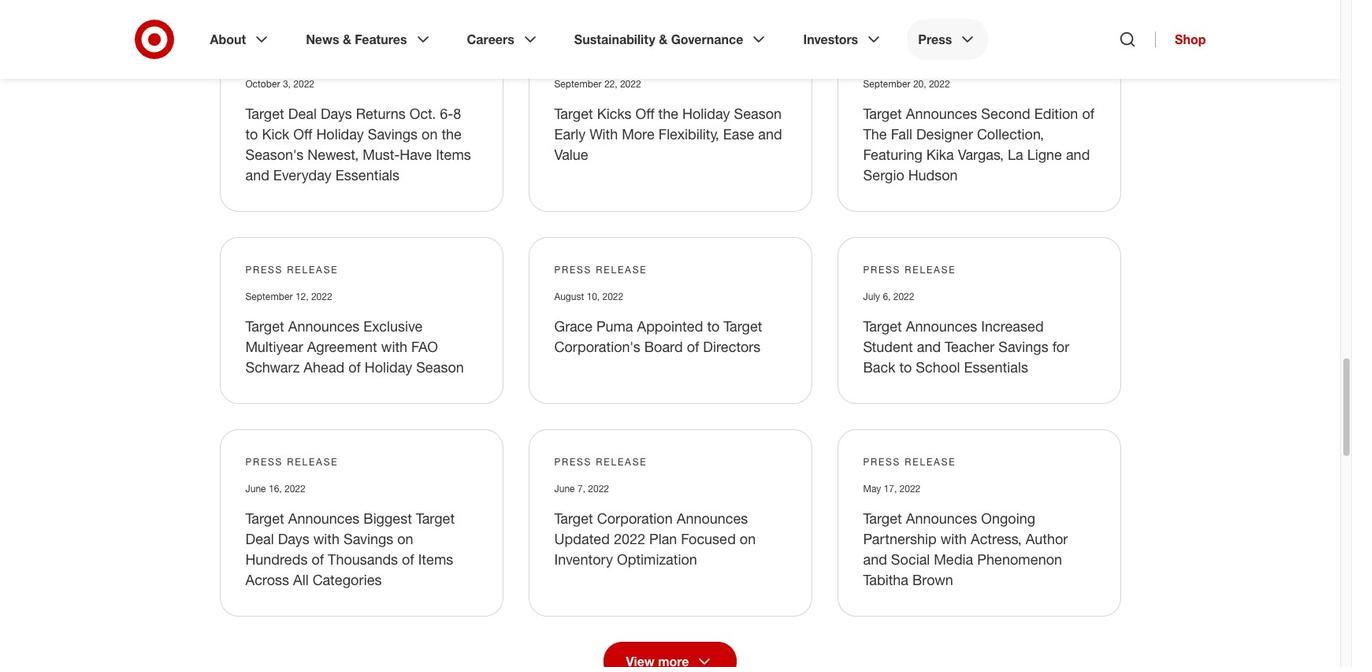 Task type: locate. For each thing, give the bounding box(es) containing it.
savings
[[368, 126, 418, 143], [999, 338, 1049, 356], [344, 531, 394, 548]]

days up 'newest,' on the top of the page
[[321, 105, 352, 122]]

to inside target deal days returns oct. 6-8 to kick off holiday savings on the season's newest, must-have items and everyday essentials
[[246, 126, 258, 143]]

savings up thousands
[[344, 531, 394, 548]]

with up media
[[941, 531, 967, 548]]

0 horizontal spatial &
[[343, 32, 352, 47]]

2 june from the left
[[555, 483, 575, 495]]

more
[[622, 126, 655, 143]]

value
[[555, 146, 589, 163]]

september for target announces exclusive multiyear agreement with fao schwarz ahead of holiday season
[[246, 291, 293, 303]]

september
[[555, 78, 602, 90], [864, 78, 911, 90], [246, 291, 293, 303]]

press up september 12, 2022
[[246, 264, 283, 276]]

press up august
[[555, 264, 592, 276]]

release for ongoing
[[905, 457, 957, 468]]

features
[[355, 32, 407, 47]]

22,
[[605, 78, 618, 90]]

1 june from the left
[[246, 483, 266, 495]]

target announces increased student and teacher savings for back to school essentials
[[864, 318, 1070, 376]]

target up directors
[[724, 318, 763, 335]]

of inside target announces second edition of the fall designer collection, featuring kika vargas, la ligne and sergio hudson
[[1083, 105, 1095, 122]]

2022 for grace puma appointed to target corporation's board of directors
[[603, 291, 624, 303]]

september left 22,
[[555, 78, 602, 90]]

2022 right 3,
[[293, 78, 315, 90]]

1 vertical spatial items
[[418, 551, 454, 569]]

corporation
[[597, 510, 673, 528]]

press release for target announces second edition of the fall designer collection, featuring kika vargas, la ligne and sergio hudson
[[864, 52, 957, 63]]

target for target announces ongoing partnership with actress, author and social media phenomenon tabitha brown
[[864, 510, 902, 528]]

target inside target announces exclusive multiyear agreement with fao schwarz ahead of holiday season
[[246, 318, 284, 335]]

hudson
[[909, 167, 958, 184]]

announces inside target announces exclusive multiyear agreement with fao schwarz ahead of holiday season
[[288, 318, 360, 335]]

agreement
[[307, 338, 377, 356]]

0 horizontal spatial essentials
[[336, 167, 400, 184]]

target for target kicks off the holiday season early with more flexibility, ease and value
[[555, 105, 593, 122]]

press up 7,
[[555, 457, 592, 468]]

target inside target corporation announces updated 2022 plan focused on inventory optimization
[[555, 510, 593, 528]]

1 vertical spatial essentials
[[965, 359, 1029, 376]]

1 horizontal spatial september
[[555, 78, 602, 90]]

announces for vargas,
[[906, 105, 978, 122]]

announces up focused
[[677, 510, 748, 528]]

essentials inside target announces increased student and teacher savings for back to school essentials
[[965, 359, 1029, 376]]

essentials down teacher
[[965, 359, 1029, 376]]

2 vertical spatial to
[[900, 359, 912, 376]]

release
[[905, 52, 957, 63], [287, 264, 339, 276], [596, 264, 648, 276], [905, 264, 957, 276], [287, 457, 339, 468], [596, 457, 648, 468], [905, 457, 957, 468]]

the inside target kicks off the holiday season early with more flexibility, ease and value
[[659, 105, 679, 122]]

target for target announces second edition of the fall designer collection, featuring kika vargas, la ligne and sergio hudson
[[864, 105, 902, 122]]

september 20, 2022
[[864, 78, 950, 90]]

0 vertical spatial to
[[246, 126, 258, 143]]

press release for target announces ongoing partnership with actress, author and social media phenomenon tabitha brown
[[864, 457, 957, 468]]

target up student
[[864, 318, 902, 335]]

0 horizontal spatial season
[[416, 359, 464, 376]]

with inside 'target announces ongoing partnership with actress, author and social media phenomenon tabitha brown'
[[941, 531, 967, 548]]

announces inside target announces second edition of the fall designer collection, featuring kika vargas, la ligne and sergio hudson
[[906, 105, 978, 122]]

the up flexibility,
[[659, 105, 679, 122]]

target inside target announces second edition of the fall designer collection, featuring kika vargas, la ligne and sergio hudson
[[864, 105, 902, 122]]

deal down 3,
[[288, 105, 317, 122]]

press up 17,
[[864, 457, 901, 468]]

off up more
[[636, 105, 655, 122]]

of
[[1083, 105, 1095, 122], [687, 338, 699, 356], [349, 359, 361, 376], [312, 551, 324, 569], [402, 551, 414, 569]]

1 vertical spatial the
[[442, 126, 462, 143]]

2022 down corporation
[[614, 531, 646, 548]]

savings down the increased
[[999, 338, 1049, 356]]

and up tabitha
[[864, 551, 888, 569]]

on inside target announces biggest target deal days with savings on hundreds of thousands of items across all categories
[[398, 531, 414, 548]]

0 horizontal spatial holiday
[[316, 126, 364, 143]]

holiday up 'newest,' on the top of the page
[[316, 126, 364, 143]]

september for target announces second edition of the fall designer collection, featuring kika vargas, la ligne and sergio hudson
[[864, 78, 911, 90]]

release up july 6, 2022
[[905, 264, 957, 276]]

deal up hundreds
[[246, 531, 274, 548]]

7,
[[578, 483, 586, 495]]

0 vertical spatial holiday
[[683, 105, 730, 122]]

2022 right 6,
[[894, 291, 915, 303]]

to up directors
[[707, 318, 720, 335]]

target right biggest
[[416, 510, 455, 528]]

grace puma appointed to target corporation's board of directors
[[555, 318, 763, 356]]

and right ligne
[[1067, 146, 1091, 163]]

press for target corporation announces updated 2022 plan focused on inventory optimization
[[555, 457, 592, 468]]

holiday inside target kicks off the holiday season early with more flexibility, ease and value
[[683, 105, 730, 122]]

press release up '10,'
[[555, 264, 648, 276]]

0 vertical spatial deal
[[288, 105, 317, 122]]

and right ease
[[759, 126, 783, 143]]

0 horizontal spatial days
[[278, 531, 310, 548]]

season up ease
[[734, 105, 782, 122]]

press up 16,
[[246, 457, 283, 468]]

1 horizontal spatial holiday
[[365, 359, 412, 376]]

release up 12,
[[287, 264, 339, 276]]

announces
[[906, 105, 978, 122], [288, 318, 360, 335], [906, 318, 978, 335], [288, 510, 360, 528], [677, 510, 748, 528], [906, 510, 978, 528]]

holiday down exclusive
[[365, 359, 412, 376]]

2022 inside target corporation announces updated 2022 plan focused on inventory optimization
[[614, 531, 646, 548]]

directors
[[703, 338, 761, 356]]

1 horizontal spatial the
[[659, 105, 679, 122]]

and down season's
[[246, 167, 270, 184]]

off
[[636, 105, 655, 122], [294, 126, 313, 143]]

1 horizontal spatial on
[[422, 126, 438, 143]]

announces up thousands
[[288, 510, 360, 528]]

on down 'oct.'
[[422, 126, 438, 143]]

with
[[381, 338, 408, 356], [313, 531, 340, 548], [941, 531, 967, 548]]

press release up the june 7, 2022
[[555, 457, 648, 468]]

season
[[734, 105, 782, 122], [416, 359, 464, 376]]

holiday inside target deal days returns oct. 6-8 to kick off holiday savings on the season's newest, must-have items and everyday essentials
[[316, 126, 364, 143]]

1 vertical spatial deal
[[246, 531, 274, 548]]

holiday inside target announces exclusive multiyear agreement with fao schwarz ahead of holiday season
[[365, 359, 412, 376]]

of right board
[[687, 338, 699, 356]]

target for target deal days returns oct. 6-8 to kick off holiday savings on the season's newest, must-have items and everyday essentials
[[246, 105, 284, 122]]

essentials down must-
[[336, 167, 400, 184]]

may 17, 2022
[[864, 483, 921, 495]]

press release up september 20, 2022
[[864, 52, 957, 63]]

increased
[[982, 318, 1044, 335]]

press up 6,
[[864, 264, 901, 276]]

press release for grace puma appointed to target corporation's board of directors
[[555, 264, 648, 276]]

items right thousands
[[418, 551, 454, 569]]

on down biggest
[[398, 531, 414, 548]]

1 horizontal spatial season
[[734, 105, 782, 122]]

0 horizontal spatial september
[[246, 291, 293, 303]]

sustainability & governance link
[[564, 19, 780, 60]]

1 vertical spatial season
[[416, 359, 464, 376]]

savings inside target deal days returns oct. 6-8 to kick off holiday savings on the season's newest, must-have items and everyday essentials
[[368, 126, 418, 143]]

announces up teacher
[[906, 318, 978, 335]]

holiday
[[683, 105, 730, 122], [316, 126, 364, 143], [365, 359, 412, 376]]

press release up may 17, 2022 at the right bottom of page
[[864, 457, 957, 468]]

june left 16,
[[246, 483, 266, 495]]

the down 6-
[[442, 126, 462, 143]]

on inside target corporation announces updated 2022 plan focused on inventory optimization
[[740, 531, 756, 548]]

1 horizontal spatial essentials
[[965, 359, 1029, 376]]

target deal days returns oct. 6-8 to kick off holiday savings on the season's newest, must-have items and everyday essentials link
[[246, 105, 471, 184]]

press release up july 6, 2022
[[864, 264, 957, 276]]

savings inside target announces biggest target deal days with savings on hundreds of thousands of items across all categories
[[344, 531, 394, 548]]

announces inside target announces biggest target deal days with savings on hundreds of thousands of items across all categories
[[288, 510, 360, 528]]

1 horizontal spatial june
[[555, 483, 575, 495]]

target for target announces biggest target deal days with savings on hundreds of thousands of items across all categories
[[246, 510, 284, 528]]

careers
[[467, 32, 515, 47]]

2 & from the left
[[659, 32, 668, 47]]

release for biggest
[[287, 457, 339, 468]]

kick
[[262, 126, 290, 143]]

items right the have
[[436, 146, 471, 163]]

savings inside target announces increased student and teacher savings for back to school essentials
[[999, 338, 1049, 356]]

september left 12,
[[246, 291, 293, 303]]

release for increased
[[905, 264, 957, 276]]

6,
[[883, 291, 891, 303]]

july 6, 2022
[[864, 291, 915, 303]]

2022 right 12,
[[311, 291, 332, 303]]

0 horizontal spatial deal
[[246, 531, 274, 548]]

target inside target announces increased student and teacher savings for back to school essentials
[[864, 318, 902, 335]]

season inside target kicks off the holiday season early with more flexibility, ease and value
[[734, 105, 782, 122]]

1 horizontal spatial to
[[707, 318, 720, 335]]

release up the june 7, 2022
[[596, 457, 648, 468]]

2022 right '10,'
[[603, 291, 624, 303]]

tabitha
[[864, 572, 909, 589]]

holiday up flexibility,
[[683, 105, 730, 122]]

announces up 'designer'
[[906, 105, 978, 122]]

announces inside target announces increased student and teacher savings for back to school essentials
[[906, 318, 978, 335]]

and inside target announces second edition of the fall designer collection, featuring kika vargas, la ligne and sergio hudson
[[1067, 146, 1091, 163]]

target up partnership
[[864, 510, 902, 528]]

june left 7,
[[555, 483, 575, 495]]

items
[[436, 146, 471, 163], [418, 551, 454, 569]]

and up school
[[917, 338, 941, 356]]

early
[[555, 126, 586, 143]]

target inside target kicks off the holiday season early with more flexibility, ease and value
[[555, 105, 593, 122]]

of right 'edition'
[[1083, 105, 1095, 122]]

and inside target deal days returns oct. 6-8 to kick off holiday savings on the season's newest, must-have items and everyday essentials
[[246, 167, 270, 184]]

and inside target kicks off the holiday season early with more flexibility, ease and value
[[759, 126, 783, 143]]

october
[[246, 78, 280, 90]]

target corporation announces updated 2022 plan focused on inventory optimization
[[555, 510, 756, 569]]

updated
[[555, 531, 610, 548]]

student
[[864, 338, 913, 356]]

june
[[246, 483, 266, 495], [555, 483, 575, 495]]

1 vertical spatial holiday
[[316, 126, 364, 143]]

essentials
[[336, 167, 400, 184], [965, 359, 1029, 376]]

2 horizontal spatial september
[[864, 78, 911, 90]]

0 vertical spatial savings
[[368, 126, 418, 143]]

appointed
[[637, 318, 703, 335]]

announces inside 'target announces ongoing partnership with actress, author and social media phenomenon tabitha brown'
[[906, 510, 978, 528]]

2 horizontal spatial on
[[740, 531, 756, 548]]

&
[[343, 32, 352, 47], [659, 32, 668, 47]]

2 horizontal spatial to
[[900, 359, 912, 376]]

and inside target announces increased student and teacher savings for back to school essentials
[[917, 338, 941, 356]]

0 vertical spatial the
[[659, 105, 679, 122]]

1 vertical spatial to
[[707, 318, 720, 335]]

target up "multiyear"
[[246, 318, 284, 335]]

0 vertical spatial days
[[321, 105, 352, 122]]

1 horizontal spatial &
[[659, 32, 668, 47]]

school
[[916, 359, 961, 376]]

0 vertical spatial items
[[436, 146, 471, 163]]

target up kick
[[246, 105, 284, 122]]

8
[[453, 105, 461, 122]]

may
[[864, 483, 882, 495]]

16,
[[269, 483, 282, 495]]

with down exclusive
[[381, 338, 408, 356]]

1 vertical spatial days
[[278, 531, 310, 548]]

0 horizontal spatial the
[[442, 126, 462, 143]]

1 vertical spatial off
[[294, 126, 313, 143]]

0 horizontal spatial to
[[246, 126, 258, 143]]

of inside target announces exclusive multiyear agreement with fao schwarz ahead of holiday season
[[349, 359, 361, 376]]

2022 for target announces exclusive multiyear agreement with fao schwarz ahead of holiday season
[[311, 291, 332, 303]]

season down fao
[[416, 359, 464, 376]]

off right kick
[[294, 126, 313, 143]]

0 vertical spatial essentials
[[336, 167, 400, 184]]

press for target announces increased student and teacher savings for back to school essentials
[[864, 264, 901, 276]]

press release up september 12, 2022
[[246, 264, 339, 276]]

to right back
[[900, 359, 912, 376]]

and inside 'target announces ongoing partnership with actress, author and social media phenomenon tabitha brown'
[[864, 551, 888, 569]]

target
[[246, 105, 284, 122], [555, 105, 593, 122], [864, 105, 902, 122], [246, 318, 284, 335], [724, 318, 763, 335], [864, 318, 902, 335], [246, 510, 284, 528], [416, 510, 455, 528], [555, 510, 593, 528], [864, 510, 902, 528]]

1 horizontal spatial with
[[381, 338, 408, 356]]

exclusive
[[364, 318, 423, 335]]

actress,
[[971, 531, 1022, 548]]

1 horizontal spatial off
[[636, 105, 655, 122]]

with up thousands
[[313, 531, 340, 548]]

2022
[[293, 78, 315, 90], [620, 78, 641, 90], [929, 78, 950, 90], [311, 291, 332, 303], [603, 291, 624, 303], [894, 291, 915, 303], [285, 483, 306, 495], [588, 483, 609, 495], [900, 483, 921, 495], [614, 531, 646, 548]]

2022 right 17,
[[900, 483, 921, 495]]

september left 20,
[[864, 78, 911, 90]]

target up the
[[864, 105, 902, 122]]

2022 right 16,
[[285, 483, 306, 495]]

target kicks off the holiday season early with more flexibility, ease and value
[[555, 105, 783, 163]]

june for target announces biggest target deal days with savings on hundreds of thousands of items across all categories
[[246, 483, 266, 495]]

on right focused
[[740, 531, 756, 548]]

focused
[[681, 531, 736, 548]]

0 vertical spatial off
[[636, 105, 655, 122]]

2 horizontal spatial holiday
[[683, 105, 730, 122]]

of up the categories
[[312, 551, 324, 569]]

savings up must-
[[368, 126, 418, 143]]

ahead
[[304, 359, 345, 376]]

1 vertical spatial savings
[[999, 338, 1049, 356]]

release up '10,'
[[596, 264, 648, 276]]

release up 20,
[[905, 52, 957, 63]]

and
[[759, 126, 783, 143], [1067, 146, 1091, 163], [246, 167, 270, 184], [917, 338, 941, 356], [864, 551, 888, 569]]

target announces second edition of the fall designer collection, featuring kika vargas, la ligne and sergio hudson link
[[864, 105, 1095, 184]]

release up june 16, 2022
[[287, 457, 339, 468]]

0 horizontal spatial off
[[294, 126, 313, 143]]

1 horizontal spatial days
[[321, 105, 352, 122]]

& for sustainability
[[659, 32, 668, 47]]

of down agreement on the bottom left
[[349, 359, 361, 376]]

target announces second edition of the fall designer collection, featuring kika vargas, la ligne and sergio hudson
[[864, 105, 1095, 184]]

all
[[293, 572, 309, 589]]

& left the governance
[[659, 32, 668, 47]]

target inside 'target announces ongoing partnership with actress, author and social media phenomenon tabitha brown'
[[864, 510, 902, 528]]

2 vertical spatial savings
[[344, 531, 394, 548]]

0 vertical spatial season
[[734, 105, 782, 122]]

to left kick
[[246, 126, 258, 143]]

target kicks off the holiday season early with more flexibility, ease and value link
[[555, 105, 783, 163]]

& right news
[[343, 32, 352, 47]]

on inside target deal days returns oct. 6-8 to kick off holiday savings on the season's newest, must-have items and everyday essentials
[[422, 126, 438, 143]]

target inside target deal days returns oct. 6-8 to kick off holiday savings on the season's newest, must-have items and everyday essentials
[[246, 105, 284, 122]]

0 horizontal spatial with
[[313, 531, 340, 548]]

target announces ongoing partnership with actress, author and social media phenomenon tabitha brown
[[864, 510, 1068, 589]]

announces up media
[[906, 510, 978, 528]]

season inside target announces exclusive multiyear agreement with fao schwarz ahead of holiday season
[[416, 359, 464, 376]]

grace puma appointed to target corporation's board of directors link
[[555, 318, 763, 356]]

shop link
[[1156, 32, 1207, 47]]

october 3, 2022
[[246, 78, 315, 90]]

june 7, 2022
[[555, 483, 609, 495]]

1 horizontal spatial deal
[[288, 105, 317, 122]]

grace
[[555, 318, 593, 335]]

designer
[[917, 126, 974, 143]]

2 vertical spatial holiday
[[365, 359, 412, 376]]

the inside target deal days returns oct. 6-8 to kick off holiday savings on the season's newest, must-have items and everyday essentials
[[442, 126, 462, 143]]

sustainability & governance
[[575, 32, 744, 47]]

the
[[864, 126, 887, 143]]

2 horizontal spatial with
[[941, 531, 967, 548]]

target up 'early' in the top left of the page
[[555, 105, 593, 122]]

2022 right 7,
[[588, 483, 609, 495]]

0 horizontal spatial june
[[246, 483, 266, 495]]

press up september 20, 2022
[[864, 52, 901, 63]]

off inside target deal days returns oct. 6-8 to kick off holiday savings on the season's newest, must-have items and everyday essentials
[[294, 126, 313, 143]]

1 & from the left
[[343, 32, 352, 47]]

0 horizontal spatial on
[[398, 531, 414, 548]]

press
[[919, 32, 953, 47], [864, 52, 901, 63], [246, 264, 283, 276], [555, 264, 592, 276], [864, 264, 901, 276], [246, 457, 283, 468], [555, 457, 592, 468], [864, 457, 901, 468]]

target announces biggest target deal days with savings on hundreds of thousands of items across all categories link
[[246, 510, 455, 589]]

target up updated
[[555, 510, 593, 528]]

press release up june 16, 2022
[[246, 457, 339, 468]]

optimization
[[617, 551, 697, 569]]

announces up agreement on the bottom left
[[288, 318, 360, 335]]

days up hundreds
[[278, 531, 310, 548]]

press release for target announces increased student and teacher savings for back to school essentials
[[864, 264, 957, 276]]

target down 16,
[[246, 510, 284, 528]]

2022 right 20,
[[929, 78, 950, 90]]

2022 for target announces biggest target deal days with savings on hundreds of thousands of items across all categories
[[285, 483, 306, 495]]

categories
[[313, 572, 382, 589]]

release up may 17, 2022 at the right bottom of page
[[905, 457, 957, 468]]



Task type: vqa. For each thing, say whether or not it's contained in the screenshot.
Members
no



Task type: describe. For each thing, give the bounding box(es) containing it.
release for exclusive
[[287, 264, 339, 276]]

items inside target announces biggest target deal days with savings on hundreds of thousands of items across all categories
[[418, 551, 454, 569]]

ligne
[[1028, 146, 1063, 163]]

news & features
[[306, 32, 407, 47]]

june for target corporation announces updated 2022 plan focused on inventory optimization
[[555, 483, 575, 495]]

announces inside target corporation announces updated 2022 plan focused on inventory optimization
[[677, 510, 748, 528]]

press link
[[908, 19, 989, 60]]

news & features link
[[295, 19, 444, 60]]

for
[[1053, 338, 1070, 356]]

about
[[210, 32, 246, 47]]

20,
[[914, 78, 927, 90]]

governance
[[671, 32, 744, 47]]

board
[[645, 338, 683, 356]]

schwarz
[[246, 359, 300, 376]]

july
[[864, 291, 881, 303]]

with
[[590, 126, 618, 143]]

press for grace puma appointed to target corporation's board of directors
[[555, 264, 592, 276]]

release for appointed
[[596, 264, 648, 276]]

fall
[[891, 126, 913, 143]]

press for target announces exclusive multiyear agreement with fao schwarz ahead of holiday season
[[246, 264, 283, 276]]

with inside target announces exclusive multiyear agreement with fao schwarz ahead of holiday season
[[381, 338, 408, 356]]

& for news
[[343, 32, 352, 47]]

target corporation announces updated 2022 plan focused on inventory optimization link
[[555, 510, 756, 569]]

media
[[934, 551, 974, 569]]

press for target announces second edition of the fall designer collection, featuring kika vargas, la ligne and sergio hudson
[[864, 52, 901, 63]]

have
[[400, 146, 432, 163]]

careers link
[[456, 19, 551, 60]]

off inside target kicks off the holiday season early with more flexibility, ease and value
[[636, 105, 655, 122]]

announces for season
[[288, 318, 360, 335]]

across
[[246, 572, 289, 589]]

target for target announces exclusive multiyear agreement with fao schwarz ahead of holiday season
[[246, 318, 284, 335]]

press for target announces biggest target deal days with savings on hundreds of thousands of items across all categories
[[246, 457, 283, 468]]

target announces biggest target deal days with savings on hundreds of thousands of items across all categories
[[246, 510, 455, 589]]

plan
[[650, 531, 677, 548]]

returns
[[356, 105, 406, 122]]

holiday for target announces exclusive multiyear agreement with fao schwarz ahead of holiday season
[[365, 359, 412, 376]]

2022 for target announces increased student and teacher savings for back to school essentials
[[894, 291, 915, 303]]

press release for target corporation announces updated 2022 plan focused on inventory optimization
[[555, 457, 648, 468]]

kika
[[927, 146, 955, 163]]

collection,
[[977, 126, 1045, 143]]

oct.
[[410, 105, 436, 122]]

august 10, 2022
[[555, 291, 624, 303]]

release for second
[[905, 52, 957, 63]]

biggest
[[364, 510, 412, 528]]

target announces exclusive multiyear agreement with fao schwarz ahead of holiday season link
[[246, 318, 464, 376]]

shop
[[1175, 32, 1207, 47]]

fao
[[412, 338, 438, 356]]

12,
[[296, 291, 309, 303]]

press for target announces ongoing partnership with actress, author and social media phenomenon tabitha brown
[[864, 457, 901, 468]]

puma
[[597, 318, 633, 335]]

phenomenon
[[978, 551, 1063, 569]]

la
[[1008, 146, 1024, 163]]

announces for tabitha
[[906, 510, 978, 528]]

to inside grace puma appointed to target corporation's board of directors
[[707, 318, 720, 335]]

2022 right 22,
[[620, 78, 641, 90]]

of inside grace puma appointed to target corporation's board of directors
[[687, 338, 699, 356]]

10,
[[587, 291, 600, 303]]

deal inside target deal days returns oct. 6-8 to kick off holiday savings on the season's newest, must-have items and everyday essentials
[[288, 105, 317, 122]]

kicks
[[597, 105, 632, 122]]

target announces increased student and teacher savings for back to school essentials link
[[864, 318, 1070, 376]]

items inside target deal days returns oct. 6-8 to kick off holiday savings on the season's newest, must-have items and everyday essentials
[[436, 146, 471, 163]]

announces for thousands
[[288, 510, 360, 528]]

2022 for target announces ongoing partnership with actress, author and social media phenomenon tabitha brown
[[900, 483, 921, 495]]

target for target corporation announces updated 2022 plan focused on inventory optimization
[[555, 510, 593, 528]]

back
[[864, 359, 896, 376]]

author
[[1026, 531, 1068, 548]]

of right thousands
[[402, 551, 414, 569]]

september 22, 2022
[[555, 78, 641, 90]]

vargas,
[[958, 146, 1004, 163]]

second
[[982, 105, 1031, 122]]

17,
[[884, 483, 897, 495]]

teacher
[[945, 338, 995, 356]]

6-
[[440, 105, 454, 122]]

hundreds
[[246, 551, 308, 569]]

target announces ongoing partnership with actress, author and social media phenomenon tabitha brown link
[[864, 510, 1068, 589]]

target announces exclusive multiyear agreement with fao schwarz ahead of holiday season
[[246, 318, 464, 376]]

about link
[[199, 19, 282, 60]]

august
[[555, 291, 584, 303]]

target for target announces increased student and teacher savings for back to school essentials
[[864, 318, 902, 335]]

3,
[[283, 78, 291, 90]]

holiday for target deal days returns oct. 6-8 to kick off holiday savings on the season's newest, must-have items and everyday essentials
[[316, 126, 364, 143]]

flexibility,
[[659, 126, 720, 143]]

featuring
[[864, 146, 923, 163]]

days inside target deal days returns oct. 6-8 to kick off holiday savings on the season's newest, must-have items and everyday essentials
[[321, 105, 352, 122]]

inventory
[[555, 551, 613, 569]]

investors link
[[793, 19, 895, 60]]

sustainability
[[575, 32, 656, 47]]

with inside target announces biggest target deal days with savings on hundreds of thousands of items across all categories
[[313, 531, 340, 548]]

target inside grace puma appointed to target corporation's board of directors
[[724, 318, 763, 335]]

days inside target announces biggest target deal days with savings on hundreds of thousands of items across all categories
[[278, 531, 310, 548]]

september 12, 2022
[[246, 291, 332, 303]]

social
[[891, 551, 931, 569]]

news
[[306, 32, 339, 47]]

essentials inside target deal days returns oct. 6-8 to kick off holiday savings on the season's newest, must-have items and everyday essentials
[[336, 167, 400, 184]]

investors
[[804, 32, 859, 47]]

corporation's
[[555, 338, 641, 356]]

ease
[[724, 126, 755, 143]]

release for announces
[[596, 457, 648, 468]]

2022 for target announces second edition of the fall designer collection, featuring kika vargas, la ligne and sergio hudson
[[929, 78, 950, 90]]

press up 20,
[[919, 32, 953, 47]]

ongoing
[[982, 510, 1036, 528]]

press release for target announces exclusive multiyear agreement with fao schwarz ahead of holiday season
[[246, 264, 339, 276]]

multiyear
[[246, 338, 303, 356]]

to inside target announces increased student and teacher savings for back to school essentials
[[900, 359, 912, 376]]

target deal days returns oct. 6-8 to kick off holiday savings on the season's newest, must-have items and everyday essentials
[[246, 105, 471, 184]]

deal inside target announces biggest target deal days with savings on hundreds of thousands of items across all categories
[[246, 531, 274, 548]]

press release for target announces biggest target deal days with savings on hundreds of thousands of items across all categories
[[246, 457, 339, 468]]

partnership
[[864, 531, 937, 548]]

2022 for target corporation announces updated 2022 plan focused on inventory optimization
[[588, 483, 609, 495]]

announces for essentials
[[906, 318, 978, 335]]



